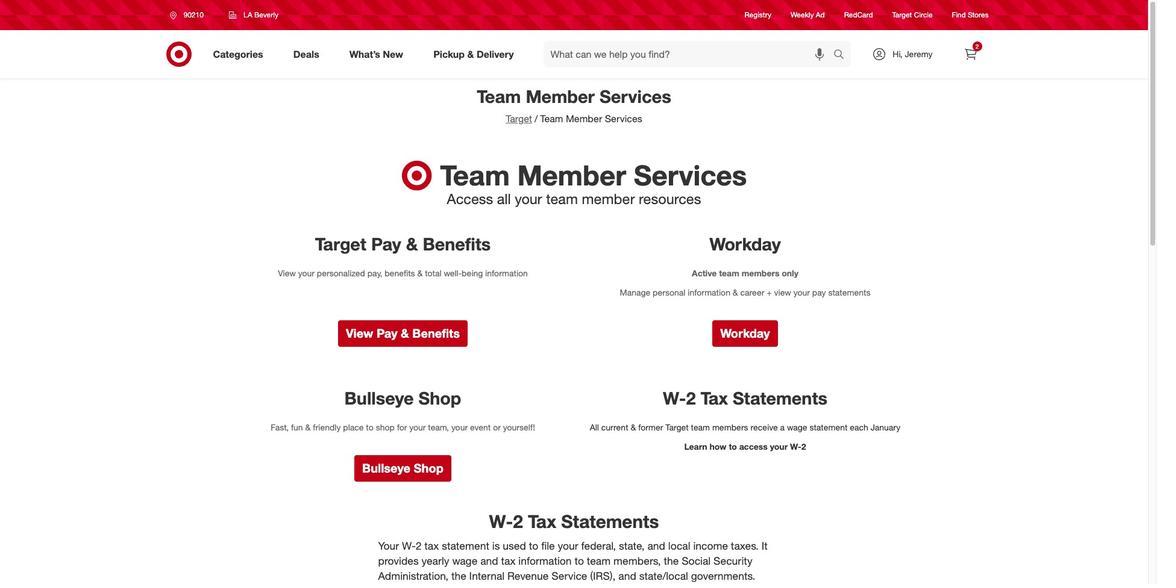 Task type: vqa. For each thing, say whether or not it's contained in the screenshot.
information
yes



Task type: locate. For each thing, give the bounding box(es) containing it.
tax down used
[[501, 555, 516, 568]]

team member services target / team member services
[[477, 86, 671, 125]]

2 vertical spatial information
[[519, 555, 572, 568]]

tax up yearly at the left bottom
[[425, 540, 439, 553]]

bullseye up the shop
[[345, 388, 414, 409]]

only
[[782, 268, 799, 278]]

state/local
[[639, 570, 688, 583]]

statement left is
[[442, 540, 489, 553]]

weekly ad
[[791, 11, 825, 20]]

1 horizontal spatial view
[[346, 326, 373, 341]]

0 horizontal spatial tax
[[425, 540, 439, 553]]

for
[[397, 423, 407, 433]]

statement left each
[[810, 423, 848, 433]]

and
[[648, 540, 665, 553], [481, 555, 498, 568], [619, 570, 636, 583]]

1 vertical spatial services
[[605, 113, 642, 125]]

information inside 'your w-2 tax statement is used to file your federal, state, and local income taxes. it provides yearly wage and tax information to team members, the social security administration, the internal revenue service (irs), and state/local government'
[[519, 555, 572, 568]]

1 horizontal spatial tax
[[701, 388, 728, 409]]

0 vertical spatial wage
[[787, 423, 807, 433]]

wage up 'internal' in the bottom of the page
[[452, 555, 478, 568]]

bullseye shop up "fast, fun & friendly place to shop for your team, your event or yourself!"
[[345, 388, 461, 409]]

1 vertical spatial and
[[481, 555, 498, 568]]

wage
[[787, 423, 807, 433], [452, 555, 478, 568]]

2 inside 'your w-2 tax statement is used to file your federal, state, and local income taxes. it provides yearly wage and tax information to team members, the social security administration, the internal revenue service (irs), and state/local government'
[[416, 540, 422, 553]]

personal
[[653, 287, 686, 298]]

1 vertical spatial bullseye
[[362, 461, 411, 476]]

target left /
[[506, 113, 532, 125]]

statements up a on the bottom
[[733, 388, 828, 409]]

member
[[582, 191, 635, 208]]

2 up 'learn'
[[686, 388, 696, 409]]

find stores link
[[952, 10, 989, 20]]

statements
[[829, 287, 871, 298]]

event
[[470, 423, 491, 433]]

0 vertical spatial statement
[[810, 423, 848, 433]]

team
[[546, 191, 578, 208], [719, 268, 740, 278], [691, 423, 710, 433], [587, 555, 611, 568]]

0 horizontal spatial wage
[[452, 555, 478, 568]]

1 vertical spatial wage
[[452, 555, 478, 568]]

1 horizontal spatial and
[[619, 570, 636, 583]]

2 horizontal spatial and
[[648, 540, 665, 553]]

beverly
[[254, 10, 278, 19]]

and down "members,"
[[619, 570, 636, 583]]

team
[[477, 86, 521, 107], [540, 113, 563, 125], [440, 159, 510, 193]]

what's new link
[[339, 41, 418, 68]]

and left local
[[648, 540, 665, 553]]

la beverly
[[243, 10, 278, 19]]

your left pay
[[794, 287, 810, 298]]

hi, jeremy
[[893, 49, 933, 59]]

the left 'internal' in the bottom of the page
[[451, 570, 466, 583]]

2 vertical spatial team
[[440, 159, 510, 193]]

to
[[366, 423, 374, 433], [729, 442, 737, 452], [529, 540, 538, 553], [575, 555, 584, 568]]

to left file
[[529, 540, 538, 553]]

0 vertical spatial view
[[278, 268, 296, 278]]

shop
[[376, 423, 395, 433]]

target
[[892, 11, 912, 20], [506, 113, 532, 125], [315, 234, 366, 255], [666, 423, 689, 433]]

team down federal,
[[587, 555, 611, 568]]

2 right access
[[802, 442, 806, 452]]

provides
[[378, 555, 419, 568]]

information down file
[[519, 555, 572, 568]]

0 horizontal spatial the
[[451, 570, 466, 583]]

your inside 'your w-2 tax statement is used to file your federal, state, and local income taxes. it provides yearly wage and tax information to team members, the social security administration, the internal revenue service (irs), and state/local government'
[[558, 540, 578, 553]]

2
[[976, 43, 979, 50], [686, 388, 696, 409], [802, 442, 806, 452], [513, 511, 523, 533], [416, 540, 422, 553]]

income
[[693, 540, 728, 553]]

bullseye shop down "fast, fun & friendly place to shop for your team, your event or yourself!"
[[362, 461, 444, 476]]

2 vertical spatial services
[[634, 159, 747, 193]]

1 vertical spatial w-2 tax statements
[[489, 511, 659, 533]]

fun
[[291, 423, 303, 433]]

0 vertical spatial tax
[[425, 540, 439, 553]]

1 vertical spatial tax
[[528, 511, 556, 533]]

target left the circle
[[892, 11, 912, 20]]

2 up provides
[[416, 540, 422, 553]]

1 vertical spatial the
[[451, 570, 466, 583]]

team inside ◎ team member services access all your team member resources
[[440, 159, 510, 193]]

1 vertical spatial member
[[566, 113, 602, 125]]

members
[[742, 268, 780, 278], [712, 423, 748, 433]]

shop
[[419, 388, 461, 409], [414, 461, 444, 476]]

redcard
[[844, 11, 873, 20]]

bullseye shop
[[345, 388, 461, 409], [362, 461, 444, 476]]

fast,
[[271, 423, 289, 433]]

how
[[710, 442, 727, 452]]

2 down stores
[[976, 43, 979, 50]]

categories
[[213, 48, 263, 60]]

1 horizontal spatial statement
[[810, 423, 848, 433]]

team right active
[[719, 268, 740, 278]]

0 horizontal spatial w-2 tax statements
[[489, 511, 659, 533]]

target up personalized
[[315, 234, 366, 255]]

revenue
[[508, 570, 549, 583]]

learn
[[684, 442, 707, 452]]

team right /
[[540, 113, 563, 125]]

wage right a on the bottom
[[787, 423, 807, 433]]

1 horizontal spatial w-2 tax statements
[[663, 388, 828, 409]]

0 vertical spatial benefits
[[423, 234, 491, 255]]

0 vertical spatial statements
[[733, 388, 828, 409]]

information
[[485, 268, 528, 278], [688, 287, 731, 298], [519, 555, 572, 568]]

members up "how"
[[712, 423, 748, 433]]

statement inside 'your w-2 tax statement is used to file your federal, state, and local income taxes. it provides yearly wage and tax information to team members, the social security administration, the internal revenue service (irs), and state/local government'
[[442, 540, 489, 553]]

receive
[[751, 423, 778, 433]]

statement
[[810, 423, 848, 433], [442, 540, 489, 553]]

member
[[526, 86, 595, 107], [566, 113, 602, 125], [517, 159, 626, 193]]

90210 button
[[162, 4, 216, 26]]

pickup & delivery link
[[423, 41, 529, 68]]

0 vertical spatial member
[[526, 86, 595, 107]]

team up target link
[[477, 86, 521, 107]]

each
[[850, 423, 869, 433]]

0 horizontal spatial view
[[278, 268, 296, 278]]

workday
[[710, 234, 781, 255], [721, 326, 770, 341]]

and up 'internal' in the bottom of the page
[[481, 555, 498, 568]]

w-2 tax statements up federal,
[[489, 511, 659, 533]]

benefits
[[423, 234, 491, 255], [413, 326, 460, 341]]

circle
[[914, 11, 933, 20]]

&
[[467, 48, 474, 60], [406, 234, 418, 255], [417, 268, 423, 278], [733, 287, 738, 298], [401, 326, 409, 341], [305, 423, 311, 433], [631, 423, 636, 433]]

0 horizontal spatial tax
[[528, 511, 556, 533]]

w- up former
[[663, 388, 686, 409]]

to up service
[[575, 555, 584, 568]]

resources
[[639, 191, 701, 208]]

members up career
[[742, 268, 780, 278]]

the
[[664, 555, 679, 568], [451, 570, 466, 583]]

bullseye down the shop
[[362, 461, 411, 476]]

information down active
[[688, 287, 731, 298]]

1 vertical spatial view
[[346, 326, 373, 341]]

1 vertical spatial statement
[[442, 540, 489, 553]]

workday up active team members only
[[710, 234, 781, 255]]

tax
[[701, 388, 728, 409], [528, 511, 556, 533]]

search button
[[828, 41, 857, 70]]

workday down the manage personal information & career + view your pay statements
[[721, 326, 770, 341]]

w- up provides
[[402, 540, 416, 553]]

jeremy
[[905, 49, 933, 59]]

pay for view
[[377, 326, 398, 341]]

tax up file
[[528, 511, 556, 533]]

1 vertical spatial benefits
[[413, 326, 460, 341]]

your right for at the left of the page
[[409, 423, 426, 433]]

1 vertical spatial pay
[[377, 326, 398, 341]]

team left member
[[546, 191, 578, 208]]

categories link
[[203, 41, 278, 68]]

2 vertical spatial and
[[619, 570, 636, 583]]

view for view pay & benefits
[[346, 326, 373, 341]]

your right all
[[515, 191, 542, 208]]

active team members only
[[692, 268, 799, 278]]

w-2 tax statements up all current & former target team members receive a wage statement each january
[[663, 388, 828, 409]]

statements up federal,
[[561, 511, 659, 533]]

view
[[278, 268, 296, 278], [346, 326, 373, 341]]

pay for target
[[371, 234, 401, 255]]

team right ◎
[[440, 159, 510, 193]]

0 vertical spatial bullseye shop
[[345, 388, 461, 409]]

2 vertical spatial member
[[517, 159, 626, 193]]

shop down the team,
[[414, 461, 444, 476]]

la
[[243, 10, 252, 19]]

tax up all current & former target team members receive a wage statement each january
[[701, 388, 728, 409]]

your right file
[[558, 540, 578, 553]]

find stores
[[952, 11, 989, 20]]

current
[[601, 423, 628, 433]]

shop up the team,
[[419, 388, 461, 409]]

1 horizontal spatial the
[[664, 555, 679, 568]]

1 vertical spatial information
[[688, 287, 731, 298]]

statements
[[733, 388, 828, 409], [561, 511, 659, 533]]

1 horizontal spatial statements
[[733, 388, 828, 409]]

team inside 'your w-2 tax statement is used to file your federal, state, and local income taxes. it provides yearly wage and tax information to team members, the social security administration, the internal revenue service (irs), and state/local government'
[[587, 555, 611, 568]]

what's new
[[349, 48, 403, 60]]

friendly
[[313, 423, 341, 433]]

1 vertical spatial shop
[[414, 461, 444, 476]]

team inside ◎ team member services access all your team member resources
[[546, 191, 578, 208]]

team,
[[428, 423, 449, 433]]

2 up used
[[513, 511, 523, 533]]

well-
[[444, 268, 462, 278]]

w-
[[663, 388, 686, 409], [790, 442, 802, 452], [489, 511, 513, 533], [402, 540, 416, 553]]

0 vertical spatial w-2 tax statements
[[663, 388, 828, 409]]

1 vertical spatial tax
[[501, 555, 516, 568]]

the up state/local
[[664, 555, 679, 568]]

0 vertical spatial pay
[[371, 234, 401, 255]]

fast, fun & friendly place to shop for your team, your event or yourself!
[[271, 423, 535, 433]]

career
[[741, 287, 765, 298]]

view pay & benefits
[[346, 326, 460, 341]]

1 vertical spatial statements
[[561, 511, 659, 533]]

0 horizontal spatial statement
[[442, 540, 489, 553]]

benefits
[[385, 268, 415, 278]]

information right being
[[485, 268, 528, 278]]

0 horizontal spatial and
[[481, 555, 498, 568]]

all current & former target team members receive a wage statement each january
[[590, 423, 901, 433]]



Task type: describe. For each thing, give the bounding box(es) containing it.
weekly ad link
[[791, 10, 825, 20]]

view pay & benefits link
[[338, 320, 468, 347]]

/
[[535, 113, 538, 125]]

internal
[[469, 570, 505, 583]]

federal,
[[581, 540, 616, 553]]

stores
[[968, 11, 989, 20]]

ad
[[816, 11, 825, 20]]

workday link
[[713, 320, 778, 347]]

0 vertical spatial workday
[[710, 234, 781, 255]]

1 vertical spatial team
[[540, 113, 563, 125]]

pay,
[[368, 268, 382, 278]]

services inside ◎ team member services access all your team member resources
[[634, 159, 747, 193]]

security
[[714, 555, 753, 568]]

delivery
[[477, 48, 514, 60]]

wage inside 'your w-2 tax statement is used to file your federal, state, and local income taxes. it provides yearly wage and tax information to team members, the social security administration, the internal revenue service (irs), and state/local government'
[[452, 555, 478, 568]]

0 vertical spatial the
[[664, 555, 679, 568]]

(irs),
[[590, 570, 616, 583]]

active
[[692, 268, 717, 278]]

all
[[590, 423, 599, 433]]

your left the 'event'
[[451, 423, 468, 433]]

w- right access
[[790, 442, 802, 452]]

your down a on the bottom
[[770, 442, 788, 452]]

benefits for view pay & benefits
[[413, 326, 460, 341]]

administration,
[[378, 570, 449, 583]]

1 horizontal spatial tax
[[501, 555, 516, 568]]

target circle link
[[892, 10, 933, 20]]

search
[[828, 49, 857, 61]]

yourself!
[[503, 423, 535, 433]]

0 vertical spatial and
[[648, 540, 665, 553]]

learn how to access your w-2
[[684, 442, 806, 452]]

your left personalized
[[298, 268, 315, 278]]

used
[[503, 540, 526, 553]]

your
[[378, 540, 399, 553]]

access
[[447, 191, 493, 208]]

what's
[[349, 48, 380, 60]]

to left the shop
[[366, 423, 374, 433]]

0 vertical spatial team
[[477, 86, 521, 107]]

view for view your personalized pay, benefits & total well-being information
[[278, 268, 296, 278]]

0 vertical spatial bullseye
[[345, 388, 414, 409]]

total
[[425, 268, 442, 278]]

w- up is
[[489, 511, 513, 533]]

members,
[[614, 555, 661, 568]]

benefits for target pay & benefits
[[423, 234, 491, 255]]

being
[[462, 268, 483, 278]]

target inside "link"
[[892, 11, 912, 20]]

your inside ◎ team member services access all your team member resources
[[515, 191, 542, 208]]

target circle
[[892, 11, 933, 20]]

bullseye shop link
[[354, 456, 451, 482]]

weekly
[[791, 11, 814, 20]]

0 vertical spatial services
[[600, 86, 671, 107]]

1 horizontal spatial wage
[[787, 423, 807, 433]]

pickup
[[434, 48, 465, 60]]

file
[[541, 540, 555, 553]]

taxes.
[[731, 540, 759, 553]]

What can we help you find? suggestions appear below search field
[[543, 41, 837, 68]]

service
[[552, 570, 587, 583]]

manage personal information & career + view your pay statements
[[620, 287, 871, 298]]

view
[[774, 287, 791, 298]]

pay
[[812, 287, 826, 298]]

0 vertical spatial shop
[[419, 388, 461, 409]]

la beverly button
[[221, 4, 286, 26]]

hi,
[[893, 49, 903, 59]]

deals link
[[283, 41, 334, 68]]

0 vertical spatial information
[[485, 268, 528, 278]]

view your personalized pay, benefits & total well-being information
[[278, 268, 528, 278]]

0 horizontal spatial statements
[[561, 511, 659, 533]]

a
[[780, 423, 785, 433]]

target inside team member services target / team member services
[[506, 113, 532, 125]]

registry link
[[745, 10, 772, 20]]

pickup & delivery
[[434, 48, 514, 60]]

find
[[952, 11, 966, 20]]

◎ team member services access all your team member resources
[[401, 159, 747, 208]]

access
[[739, 442, 768, 452]]

former
[[638, 423, 663, 433]]

0 vertical spatial tax
[[701, 388, 728, 409]]

1 vertical spatial workday
[[721, 326, 770, 341]]

new
[[383, 48, 403, 60]]

0 vertical spatial members
[[742, 268, 780, 278]]

manage
[[620, 287, 651, 298]]

january
[[871, 423, 901, 433]]

registry
[[745, 11, 772, 20]]

social
[[682, 555, 711, 568]]

personalized
[[317, 268, 365, 278]]

member inside ◎ team member services access all your team member resources
[[517, 159, 626, 193]]

1 vertical spatial members
[[712, 423, 748, 433]]

target link
[[506, 113, 532, 125]]

w- inside 'your w-2 tax statement is used to file your federal, state, and local income taxes. it provides yearly wage and tax information to team members, the social security administration, the internal revenue service (irs), and state/local government'
[[402, 540, 416, 553]]

to right "how"
[[729, 442, 737, 452]]

target right former
[[666, 423, 689, 433]]

place
[[343, 423, 364, 433]]

yearly
[[422, 555, 449, 568]]

deals
[[293, 48, 319, 60]]

+
[[767, 287, 772, 298]]

or
[[493, 423, 501, 433]]

target pay & benefits
[[315, 234, 491, 255]]

◎
[[401, 159, 432, 193]]

redcard link
[[844, 10, 873, 20]]

team up 'learn'
[[691, 423, 710, 433]]

90210
[[184, 10, 204, 19]]

it
[[762, 540, 768, 553]]

1 vertical spatial bullseye shop
[[362, 461, 444, 476]]



